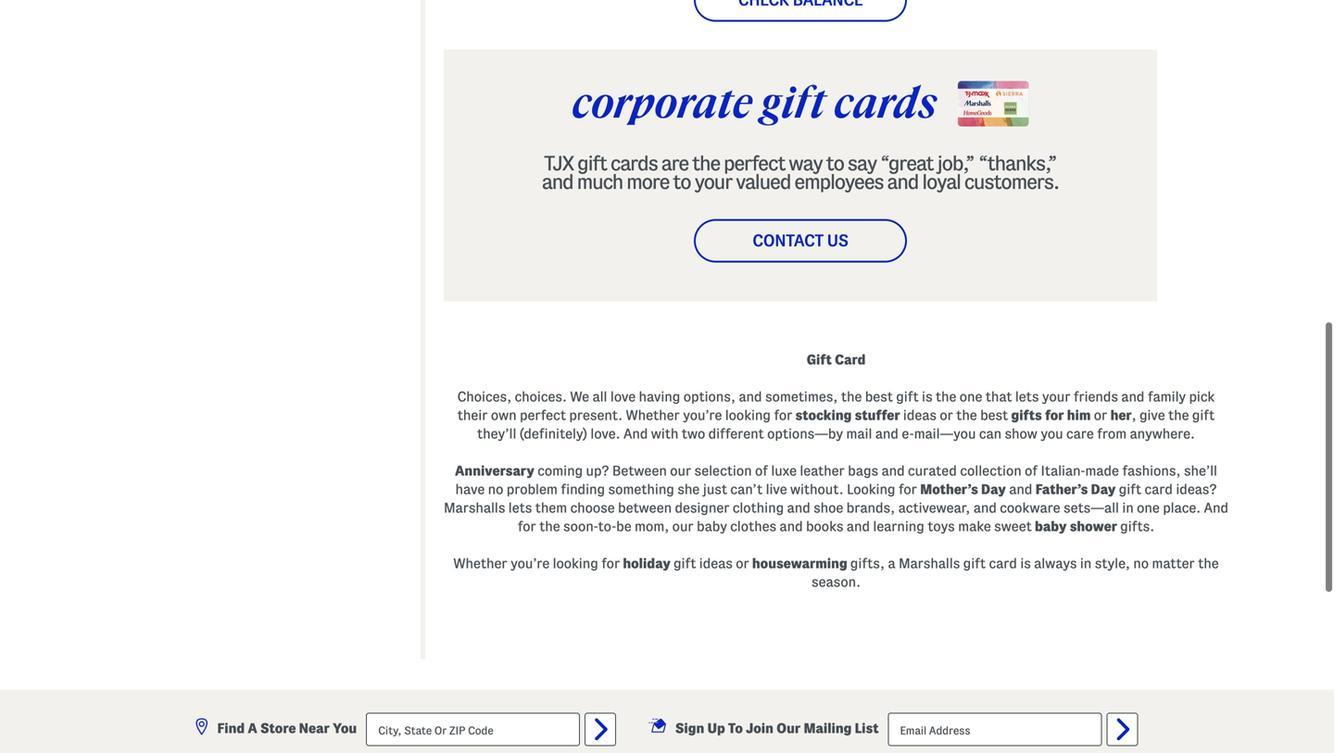 Task type: describe. For each thing, give the bounding box(es) containing it.
own
[[491, 408, 517, 423]]

anniversary
[[455, 463, 535, 479]]

brands,
[[847, 501, 896, 516]]

our inside gift card ideas? marshalls lets them choose between designer clothing and shoe brands, activewear, and cookware sets—all in one place. and for the soon-to-be mom, our baby clothes and books and learning toys make sweet
[[673, 519, 694, 534]]

coming up? between our selection of luxe leather bags and curated collection of italian-made fashions, she'll have no problem finding something she just can't live without. looking for
[[456, 463, 1218, 497]]

problem
[[507, 482, 558, 497]]

gift inside choices, choices. we all love having options, and sometimes, the best gift is the one that lets your friends and family pick their own perfect present. whether you're looking for
[[897, 389, 919, 405]]

gift card
[[807, 352, 866, 368]]

looking inside choices, choices. we all love having options, and sometimes, the best gift is the one that lets your friends and family pick their own perfect present. whether you're looking for
[[726, 408, 771, 423]]

in inside gifts, a marshalls gift card is always in style, no matter the season.
[[1081, 556, 1092, 571]]

that
[[986, 389, 1013, 405]]

made
[[1086, 463, 1120, 479]]

just
[[703, 482, 728, 497]]

tjx
[[544, 152, 574, 174]]

family
[[1148, 389, 1187, 405]]

two
[[682, 426, 706, 442]]

and inside coming up? between our selection of luxe leather bags and curated collection of italian-made fashions, she'll have no problem finding something she just can't live without. looking for
[[882, 463, 905, 479]]

baby shower link
[[1032, 519, 1121, 534]]

a
[[248, 721, 257, 737]]

"thanks,"
[[979, 152, 1057, 174]]

employees
[[795, 171, 884, 193]]

mother's
[[921, 482, 979, 497]]

perfect inside tjx gift cards are the perfect way to say "great job," "thanks," and much more to your valued employees and loyal customers.
[[724, 152, 786, 174]]

gift inside , give the gift they'll (definitely) love. and with two different options—by mail and e-mail—you can show you care from anywhere.
[[1193, 408, 1215, 423]]

to-
[[598, 519, 617, 534]]

no inside coming up? between our selection of luxe leather bags and curated collection of italian-made fashions, she'll have no problem finding something she just can't live without. looking for
[[488, 482, 504, 497]]

contact
[[753, 232, 824, 250]]

italian-
[[1041, 463, 1086, 479]]

love.
[[591, 426, 621, 442]]

gift right 'holiday'
[[674, 556, 697, 571]]

soon-
[[564, 519, 598, 534]]

them
[[535, 501, 567, 516]]

and up ,
[[1122, 389, 1145, 405]]

the up the stocking stuffer link
[[842, 389, 862, 405]]

care
[[1067, 426, 1095, 442]]

your inside choices, choices. we all love having options, and sometimes, the best gift is the one that lets your friends and family pick their own perfect present. whether you're looking for
[[1043, 389, 1071, 405]]

0 horizontal spatial you're
[[511, 556, 550, 571]]

options—by
[[768, 426, 844, 442]]

books
[[806, 519, 844, 534]]

0 horizontal spatial to
[[673, 171, 691, 193]]

she'll
[[1185, 463, 1218, 479]]

choices,
[[458, 389, 512, 405]]

you
[[1041, 426, 1064, 442]]

all
[[593, 389, 608, 405]]

gift inside tjx gift cards are the perfect way to say "great job," "thanks," and much more to your valued employees and loyal customers.
[[578, 152, 607, 174]]

sets—all
[[1064, 501, 1120, 516]]

loyal
[[923, 171, 961, 193]]

2 day from the left
[[1091, 482, 1116, 497]]

sometimes,
[[766, 389, 838, 405]]

their
[[458, 408, 488, 423]]

sign up to join our mailing list
[[676, 721, 879, 737]]

1 horizontal spatial or
[[940, 408, 954, 423]]

the inside , give the gift they'll (definitely) love. and with two different options—by mail and e-mail—you can show you care from anywhere.
[[1169, 408, 1190, 423]]

clothes
[[731, 519, 777, 534]]

coming
[[538, 463, 583, 479]]

is inside choices, choices. we all love having options, and sometimes, the best gift is the one that lets your friends and family pick their own perfect present. whether you're looking for
[[922, 389, 933, 405]]

in inside gift card ideas? marshalls lets them choose between designer clothing and shoe brands, activewear, and cookware sets—all in one place. and for the soon-to-be mom, our baby clothes and books and learning toys make sweet
[[1123, 501, 1134, 516]]

her
[[1111, 408, 1133, 423]]

for inside coming up? between our selection of luxe leather bags and curated collection of italian-made fashions, she'll have no problem finding something she just can't live without. looking for
[[899, 482, 918, 497]]

you're inside choices, choices. we all love having options, and sometimes, the best gift is the one that lets your friends and family pick their own perfect present. whether you're looking for
[[683, 408, 722, 423]]

Sign Up To Join Our Mailing List email field
[[888, 713, 1103, 747]]

from
[[1098, 426, 1127, 442]]

up
[[708, 721, 726, 737]]

father's
[[1036, 482, 1089, 497]]

housewarming
[[753, 556, 848, 571]]

cookware
[[1000, 501, 1061, 516]]

toys
[[928, 519, 955, 534]]

mom,
[[635, 519, 670, 534]]

our inside coming up? between our selection of luxe leather bags and curated collection of italian-made fashions, she'll have no problem finding something she just can't live without. looking for
[[670, 463, 692, 479]]

and down the brands,
[[847, 519, 870, 534]]

always
[[1035, 556, 1078, 571]]

shower
[[1070, 519, 1118, 534]]

2 of from the left
[[1025, 463, 1038, 479]]

one inside gift card ideas? marshalls lets them choose between designer clothing and shoe brands, activewear, and cookware sets—all in one place. and for the soon-to-be mom, our baby clothes and books and learning toys make sweet
[[1138, 501, 1160, 516]]

present.
[[570, 408, 623, 423]]

we
[[570, 389, 590, 405]]

give
[[1140, 408, 1166, 423]]

and up cookware
[[1010, 482, 1033, 497]]

card inside gift card ideas? marshalls lets them choose between designer clothing and shoe brands, activewear, and cookware sets—all in one place. and for the soon-to-be mom, our baby clothes and books and learning toys make sweet
[[1145, 482, 1173, 497]]

gift
[[807, 352, 832, 368]]

clothing
[[733, 501, 784, 516]]

the inside tjx gift cards are the perfect way to say "great job," "thanks," and much more to your valued employees and loyal customers.
[[692, 152, 720, 174]]

you
[[333, 721, 357, 737]]

our
[[777, 721, 801, 737]]

having
[[639, 389, 681, 405]]

more
[[627, 171, 670, 193]]

have
[[456, 482, 485, 497]]

and down without.
[[787, 501, 811, 516]]

mailing
[[804, 721, 852, 737]]

say
[[848, 152, 877, 174]]

list
[[855, 721, 879, 737]]

a
[[888, 556, 896, 571]]

the inside gift card ideas? marshalls lets them choose between designer clothing and shoe brands, activewear, and cookware sets—all in one place. and for the soon-to-be mom, our baby clothes and books and learning toys make sweet
[[540, 519, 560, 534]]

be
[[617, 519, 632, 534]]

gifts,
[[851, 556, 885, 571]]

find
[[217, 721, 245, 737]]

(definitely)
[[520, 426, 588, 442]]

Find A Store Near You text field
[[366, 713, 580, 747]]

sign
[[676, 721, 705, 737]]

make
[[959, 519, 992, 534]]

ideas?
[[1177, 482, 1217, 497]]

customers.
[[965, 171, 1060, 193]]

and left loyal
[[887, 171, 919, 193]]

choices, choices. we all love having options, and sometimes, the best gift is the one that lets your friends and family pick their own perfect present. whether you're looking for
[[458, 389, 1216, 423]]

valued
[[736, 171, 791, 193]]

fashions,
[[1123, 463, 1181, 479]]

housewarming link
[[750, 556, 851, 571]]

for left 'holiday'
[[602, 556, 620, 571]]

find a store near you link
[[196, 719, 357, 737]]

and inside , give the gift they'll (definitely) love. and with two different options—by mail and e-mail—you can show you care from anywhere.
[[624, 426, 648, 442]]

is inside gifts, a marshalls gift card is always in style, no matter the season.
[[1021, 556, 1031, 571]]

find a store near you
[[217, 721, 357, 737]]

and inside , give the gift they'll (definitely) love. and with two different options—by mail and e-mail—you can show you care from anywhere.
[[876, 426, 899, 442]]

marshalls inside gift card ideas? marshalls lets them choose between designer clothing and shoe brands, activewear, and cookware sets—all in one place. and for the soon-to-be mom, our baby clothes and books and learning toys make sweet
[[444, 501, 506, 516]]

baby shower gifts.
[[1032, 519, 1155, 534]]

us
[[827, 232, 849, 250]]

luxe
[[772, 463, 797, 479]]

up?
[[586, 463, 609, 479]]



Task type: locate. For each thing, give the bounding box(es) containing it.
0 horizontal spatial of
[[755, 463, 768, 479]]

card
[[835, 352, 866, 368]]

1 horizontal spatial to
[[827, 152, 844, 174]]

best up stuffer
[[866, 389, 894, 405]]

is
[[922, 389, 933, 405], [1021, 556, 1031, 571]]

1 vertical spatial in
[[1081, 556, 1092, 571]]

leather
[[800, 463, 845, 479]]

0 vertical spatial best
[[866, 389, 894, 405]]

the up mail—you
[[957, 408, 978, 423]]

for inside choices, choices. we all love having options, and sometimes, the best gift is the one that lets your friends and family pick their own perfect present. whether you're looking for
[[774, 408, 793, 423]]

looking up different
[[726, 408, 771, 423]]

finding
[[561, 482, 605, 497]]

perfect left the way
[[724, 152, 786, 174]]

0 vertical spatial is
[[922, 389, 933, 405]]

1 day from the left
[[982, 482, 1006, 497]]

perfect down choices.
[[520, 408, 566, 423]]

lets inside gift card ideas? marshalls lets them choose between designer clothing and shoe brands, activewear, and cookware sets—all in one place. and for the soon-to-be mom, our baby clothes and books and learning toys make sweet
[[509, 501, 532, 516]]

0 vertical spatial no
[[488, 482, 504, 497]]

mother's day and father's day
[[921, 482, 1116, 497]]

1 vertical spatial one
[[1138, 501, 1160, 516]]

and inside gift card ideas? marshalls lets them choose between designer clothing and shoe brands, activewear, and cookware sets—all in one place. and for the soon-to-be mom, our baby clothes and books and learning toys make sweet
[[1205, 501, 1229, 516]]

0 vertical spatial perfect
[[724, 152, 786, 174]]

0 horizontal spatial lets
[[509, 501, 532, 516]]

day down collection
[[982, 482, 1006, 497]]

and up looking
[[882, 463, 905, 479]]

the down family
[[1169, 408, 1190, 423]]

style,
[[1095, 556, 1131, 571]]

place.
[[1163, 501, 1201, 516]]

cards
[[611, 152, 658, 174]]

1 horizontal spatial card
[[1145, 482, 1173, 497]]

in
[[1123, 501, 1134, 516], [1081, 556, 1092, 571]]

can't
[[731, 482, 763, 497]]

marshalls
[[444, 501, 506, 516], [899, 556, 961, 571]]

0 horizontal spatial ideas
[[700, 556, 733, 571]]

0 vertical spatial looking
[[726, 408, 771, 423]]

1 horizontal spatial is
[[1021, 556, 1031, 571]]

marshalls right a
[[899, 556, 961, 571]]

the right are
[[692, 152, 720, 174]]

gifts, a marshalls gift card is always in style, no matter the season.
[[812, 556, 1220, 590]]

store
[[260, 721, 296, 737]]

gift inside gifts, a marshalls gift card is always in style, no matter the season.
[[964, 556, 986, 571]]

0 vertical spatial marshalls
[[444, 501, 506, 516]]

your up the gifts for him link
[[1043, 389, 1071, 405]]

1 vertical spatial lets
[[509, 501, 532, 516]]

gift up stuffer
[[897, 389, 919, 405]]

to
[[827, 152, 844, 174], [673, 171, 691, 193]]

1 baby from the left
[[697, 519, 728, 534]]

she
[[678, 482, 700, 497]]

they'll
[[477, 426, 517, 442]]

baby inside gift card ideas? marshalls lets them choose between designer clothing and shoe brands, activewear, and cookware sets—all in one place. and for the soon-to-be mom, our baby clothes and books and learning toys make sweet
[[697, 519, 728, 534]]

gifts for him link
[[1009, 408, 1094, 423]]

to right more
[[673, 171, 691, 193]]

one inside choices, choices. we all love having options, and sometimes, the best gift is the one that lets your friends and family pick their own perfect present. whether you're looking for
[[960, 389, 983, 405]]

lets up gifts
[[1016, 389, 1039, 405]]

1 horizontal spatial in
[[1123, 501, 1134, 516]]

gift
[[578, 152, 607, 174], [897, 389, 919, 405], [1193, 408, 1215, 423], [1119, 482, 1142, 497], [674, 556, 697, 571], [964, 556, 986, 571]]

for down 'curated'
[[899, 482, 918, 497]]

much
[[577, 171, 623, 193]]

1 horizontal spatial and
[[1205, 501, 1229, 516]]

to
[[729, 721, 743, 737]]

0 horizontal spatial your
[[695, 171, 733, 193]]

0 horizontal spatial baby
[[697, 519, 728, 534]]

1 horizontal spatial of
[[1025, 463, 1038, 479]]

is left always
[[1021, 556, 1031, 571]]

0 horizontal spatial in
[[1081, 556, 1092, 571]]

is up stocking stuffer ideas or the best gifts for him or her
[[922, 389, 933, 405]]

stocking stuffer ideas or the best gifts for him or her
[[793, 408, 1133, 423]]

our up she
[[670, 463, 692, 479]]

to left say
[[827, 152, 844, 174]]

2 baby from the left
[[1035, 519, 1067, 534]]

0 horizontal spatial is
[[922, 389, 933, 405]]

"great
[[881, 152, 934, 174]]

with
[[651, 426, 679, 442]]

card down sweet
[[989, 556, 1018, 571]]

1 vertical spatial ideas
[[700, 556, 733, 571]]

1 vertical spatial no
[[1134, 556, 1149, 571]]

ideas up e-
[[904, 408, 937, 423]]

baby
[[697, 519, 728, 534], [1035, 519, 1067, 534]]

1 horizontal spatial lets
[[1016, 389, 1039, 405]]

and left with
[[624, 426, 648, 442]]

mail
[[847, 426, 873, 442]]

and up make
[[974, 501, 997, 516]]

1 vertical spatial and
[[1205, 501, 1229, 516]]

0 horizontal spatial card
[[989, 556, 1018, 571]]

0 horizontal spatial marshalls
[[444, 501, 506, 516]]

1 horizontal spatial one
[[1138, 501, 1160, 516]]

gift down pick
[[1193, 408, 1215, 423]]

1 vertical spatial whether
[[454, 556, 508, 571]]

0 vertical spatial you're
[[683, 408, 722, 423]]

0 vertical spatial card
[[1145, 482, 1173, 497]]

him
[[1068, 408, 1091, 423]]

0 vertical spatial one
[[960, 389, 983, 405]]

gift down fashions,
[[1119, 482, 1142, 497]]

None submit
[[585, 713, 617, 747], [1107, 713, 1139, 747], [585, 713, 617, 747], [1107, 713, 1139, 747]]

whether inside choices, choices. we all love having options, and sometimes, the best gift is the one that lets your friends and family pick their own perfect present. whether you're looking for
[[626, 408, 680, 423]]

no down anniversary link
[[488, 482, 504, 497]]

whether
[[626, 408, 680, 423], [454, 556, 508, 571]]

stuffer
[[855, 408, 901, 423]]

0 horizontal spatial looking
[[553, 556, 599, 571]]

father's day link
[[1036, 482, 1116, 497]]

1 horizontal spatial your
[[1043, 389, 1071, 405]]

the
[[692, 152, 720, 174], [842, 389, 862, 405], [936, 389, 957, 405], [957, 408, 978, 423], [1169, 408, 1190, 423], [540, 519, 560, 534], [1199, 556, 1220, 571]]

1 vertical spatial is
[[1021, 556, 1031, 571]]

baby down designer
[[697, 519, 728, 534]]

1 horizontal spatial best
[[981, 408, 1009, 423]]

your inside tjx gift cards are the perfect way to say "great job," "thanks," and much more to your valued employees and loyal customers.
[[695, 171, 733, 193]]

1 horizontal spatial no
[[1134, 556, 1149, 571]]

or up mail—you
[[940, 408, 954, 423]]

0 vertical spatial our
[[670, 463, 692, 479]]

0 horizontal spatial no
[[488, 482, 504, 497]]

pick
[[1190, 389, 1216, 405]]

best up can
[[981, 408, 1009, 423]]

1 horizontal spatial day
[[1091, 482, 1116, 497]]

looking down the soon-
[[553, 556, 599, 571]]

our down designer
[[673, 519, 694, 534]]

whether down having
[[626, 408, 680, 423]]

no right style,
[[1134, 556, 1149, 571]]

1 vertical spatial perfect
[[520, 408, 566, 423]]

2 horizontal spatial or
[[1094, 408, 1108, 423]]

1 vertical spatial card
[[989, 556, 1018, 571]]

1 vertical spatial our
[[673, 519, 694, 534]]

and
[[542, 171, 573, 193], [887, 171, 919, 193], [739, 389, 762, 405], [1122, 389, 1145, 405], [876, 426, 899, 442], [882, 463, 905, 479], [1010, 482, 1033, 497], [787, 501, 811, 516], [974, 501, 997, 516], [780, 519, 803, 534], [847, 519, 870, 534]]

1 vertical spatial best
[[981, 408, 1009, 423]]

contact us link
[[694, 219, 907, 263]]

0 vertical spatial ideas
[[904, 408, 937, 423]]

the inside gifts, a marshalls gift card is always in style, no matter the season.
[[1199, 556, 1220, 571]]

you're down options,
[[683, 408, 722, 423]]

can
[[980, 426, 1002, 442]]

stocking stuffer link
[[793, 408, 904, 423]]

whether down the have on the left bottom of page
[[454, 556, 508, 571]]

baby down cookware
[[1035, 519, 1067, 534]]

and left much
[[542, 171, 573, 193]]

contact us
[[753, 232, 849, 250]]

and up different
[[739, 389, 762, 405]]

in left style,
[[1081, 556, 1092, 571]]

1 horizontal spatial marshalls
[[899, 556, 961, 571]]

,
[[1133, 408, 1137, 423]]

day down 'made'
[[1091, 482, 1116, 497]]

0 vertical spatial whether
[[626, 408, 680, 423]]

or down clothes
[[736, 556, 750, 571]]

designer
[[675, 501, 730, 516]]

the down them
[[540, 519, 560, 534]]

friends
[[1074, 389, 1119, 405]]

live
[[766, 482, 788, 497]]

perfect inside choices, choices. we all love having options, and sometimes, the best gift is the one that lets your friends and family pick their own perfect present. whether you're looking for
[[520, 408, 566, 423]]

gifts.
[[1121, 519, 1155, 534]]

1 horizontal spatial perfect
[[724, 152, 786, 174]]

1 horizontal spatial you're
[[683, 408, 722, 423]]

0 vertical spatial lets
[[1016, 389, 1039, 405]]

whether you're looking for holiday gift ideas or housewarming
[[454, 556, 851, 571]]

the up stocking stuffer ideas or the best gifts for him or her
[[936, 389, 957, 405]]

or down the friends
[[1094, 408, 1108, 423]]

gifts
[[1012, 408, 1043, 423]]

bags
[[848, 463, 879, 479]]

for
[[774, 408, 793, 423], [1046, 408, 1065, 423], [899, 482, 918, 497], [518, 519, 536, 534], [602, 556, 620, 571]]

choices.
[[515, 389, 567, 405]]

holiday link
[[620, 556, 674, 571]]

card inside gifts, a marshalls gift card is always in style, no matter the season.
[[989, 556, 1018, 571]]

you're down them
[[511, 556, 550, 571]]

and down 'ideas?'
[[1205, 501, 1229, 516]]

matter
[[1153, 556, 1196, 571]]

1 horizontal spatial looking
[[726, 408, 771, 423]]

0 horizontal spatial and
[[624, 426, 648, 442]]

job,"
[[938, 152, 975, 174]]

your right are
[[695, 171, 733, 193]]

looking
[[847, 482, 896, 497]]

1 vertical spatial looking
[[553, 556, 599, 571]]

marshalls inside gifts, a marshalls gift card is always in style, no matter the season.
[[899, 556, 961, 571]]

0 vertical spatial in
[[1123, 501, 1134, 516]]

love
[[611, 389, 636, 405]]

0 horizontal spatial best
[[866, 389, 894, 405]]

no inside gifts, a marshalls gift card is always in style, no matter the season.
[[1134, 556, 1149, 571]]

different
[[709, 426, 764, 442]]

holiday
[[623, 556, 671, 571]]

lets inside choices, choices. we all love having options, and sometimes, the best gift is the one that lets your friends and family pick their own perfect present. whether you're looking for
[[1016, 389, 1039, 405]]

for down them
[[518, 519, 536, 534]]

of left luxe on the right bottom of the page
[[755, 463, 768, 479]]

the right matter
[[1199, 556, 1220, 571]]

show
[[1005, 426, 1038, 442]]

for inside gift card ideas? marshalls lets them choose between designer clothing and shoe brands, activewear, and cookware sets—all in one place. and for the soon-to-be mom, our baby clothes and books and learning toys make sweet
[[518, 519, 536, 534]]

0 horizontal spatial day
[[982, 482, 1006, 497]]

, give the gift they'll (definitely) love. and with two different options—by mail and e-mail—you can show you care from anywhere.
[[477, 408, 1215, 442]]

and down stuffer
[[876, 426, 899, 442]]

1 horizontal spatial baby
[[1035, 519, 1067, 534]]

for down sometimes,
[[774, 408, 793, 423]]

for up you
[[1046, 408, 1065, 423]]

1 horizontal spatial whether
[[626, 408, 680, 423]]

anywhere.
[[1130, 426, 1196, 442]]

0 horizontal spatial or
[[736, 556, 750, 571]]

0 horizontal spatial one
[[960, 389, 983, 405]]

0 horizontal spatial perfect
[[520, 408, 566, 423]]

our
[[670, 463, 692, 479], [673, 519, 694, 534]]

1 vertical spatial you're
[[511, 556, 550, 571]]

way
[[789, 152, 823, 174]]

one up gifts.
[[1138, 501, 1160, 516]]

marshalls down the have on the left bottom of page
[[444, 501, 506, 516]]

1 vertical spatial your
[[1043, 389, 1071, 405]]

or
[[940, 408, 954, 423], [1094, 408, 1108, 423], [736, 556, 750, 571]]

card down fashions,
[[1145, 482, 1173, 497]]

1 vertical spatial marshalls
[[899, 556, 961, 571]]

of up mother's day and father's day
[[1025, 463, 1038, 479]]

one up stocking stuffer ideas or the best gifts for him or her
[[960, 389, 983, 405]]

0 vertical spatial and
[[624, 426, 648, 442]]

looking
[[726, 408, 771, 423], [553, 556, 599, 571]]

1 horizontal spatial ideas
[[904, 408, 937, 423]]

one
[[960, 389, 983, 405], [1138, 501, 1160, 516]]

lets down problem
[[509, 501, 532, 516]]

mother's day link
[[921, 482, 1006, 497]]

0 horizontal spatial whether
[[454, 556, 508, 571]]

you're
[[683, 408, 722, 423], [511, 556, 550, 571]]

ideas down clothes
[[700, 556, 733, 571]]

collection
[[961, 463, 1022, 479]]

gift right 'tjx'
[[578, 152, 607, 174]]

are
[[661, 152, 689, 174]]

choose
[[571, 501, 615, 516]]

and left books
[[780, 519, 803, 534]]

1 of from the left
[[755, 463, 768, 479]]

0 vertical spatial your
[[695, 171, 733, 193]]

activewear,
[[899, 501, 971, 516]]

in up gifts.
[[1123, 501, 1134, 516]]

gift down make
[[964, 556, 986, 571]]

best inside choices, choices. we all love having options, and sometimes, the best gift is the one that lets your friends and family pick their own perfect present. whether you're looking for
[[866, 389, 894, 405]]

gift inside gift card ideas? marshalls lets them choose between designer clothing and shoe brands, activewear, and cookware sets—all in one place. and for the soon-to-be mom, our baby clothes and books and learning toys make sweet
[[1119, 482, 1142, 497]]



Task type: vqa. For each thing, say whether or not it's contained in the screenshot.
the Whether in "Choices, choices. We all love having options, and sometimes, the best gift is the one that lets your friends and family pick their own perfect present. Whether you're looking for"
yes



